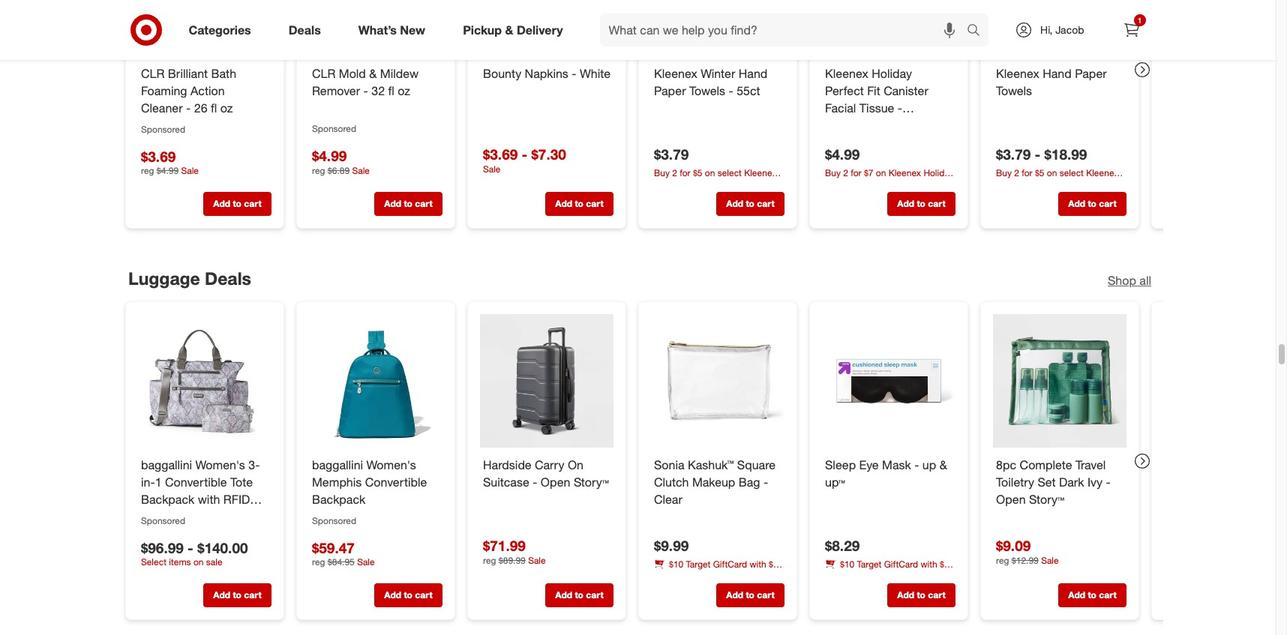 Task type: locate. For each thing, give the bounding box(es) containing it.
open down carry
[[541, 475, 570, 490]]

reg left $6.89
[[312, 165, 325, 176]]

sonia kashuk™ square clutch makeup bag - clear
[[654, 458, 776, 507]]

& right pickup
[[505, 22, 514, 37]]

0 vertical spatial fl
[[388, 83, 394, 98]]

- inside kleenex holiday perfect fit canister facial tissue - 2pk/50ct
[[898, 100, 903, 115]]

1 horizontal spatial health
[[825, 572, 850, 583]]

target for $8.29
[[857, 559, 882, 570]]

kleenex inside kleenex winter hand paper towels - 55ct
[[654, 66, 697, 81]]

open inside the 8pc complete travel toiletry set dark ivy - open story™
[[996, 492, 1026, 507]]

0 horizontal spatial baggallini
[[141, 458, 192, 473]]

canister down $7 on the right of the page
[[869, 180, 903, 192]]

0 horizontal spatial backpack
[[141, 492, 194, 507]]

$10 down $9.99
[[669, 559, 684, 570]]

with
[[198, 492, 220, 507], [921, 559, 938, 570], [750, 559, 766, 570]]

kleenex inside kleenex hand paper towels
[[996, 66, 1040, 81]]

0 vertical spatial oz
[[398, 83, 410, 98]]

buy for $3.79
[[654, 167, 670, 178]]

0 horizontal spatial buy
[[654, 167, 670, 178]]

kleenex left winter
[[654, 66, 697, 81]]

holiday
[[872, 66, 912, 81], [924, 167, 954, 179]]

1 horizontal spatial with
[[750, 559, 766, 570]]

$10 target giftcard with $40 health & beauty purchase down $8.29
[[825, 559, 955, 583]]

sale for $4.99
[[352, 165, 370, 176]]

health down $9.99
[[654, 572, 679, 583]]

fit inside $4.99 buy 2 for $7 on kleenex holiday perfect fit canister
[[857, 180, 867, 192]]

1 horizontal spatial hand
[[1043, 66, 1072, 81]]

baggallini women's 3-in-1 convertible tote backpack with rfid wristlet image
[[138, 314, 271, 448], [138, 314, 271, 448]]

towels inside kleenex winter hand paper towels - 55ct
[[689, 83, 725, 98]]

sponsored down cleaner
[[141, 123, 185, 135]]

$4.99 down cleaner
[[156, 165, 178, 177]]

0 horizontal spatial 1
[[155, 475, 161, 490]]

0 horizontal spatial $40
[[769, 559, 783, 570]]

holiday right $7 on the right of the page
[[924, 167, 954, 179]]

1 vertical spatial canister
[[869, 180, 903, 192]]

add to cart for sonia kashuk™ square clutch makeup bag - clear
[[726, 590, 775, 601]]

clr up remover
[[312, 66, 335, 81]]

reg inside $4.99 reg $6.89 sale
[[312, 165, 325, 176]]

1 right jacob
[[1138, 16, 1143, 25]]

1 vertical spatial story™
[[1029, 492, 1065, 507]]

- inside sonia kashuk™ square clutch makeup bag - clear
[[764, 475, 768, 490]]

1 horizontal spatial giftcard
[[884, 559, 918, 570]]

2 horizontal spatial with
[[921, 559, 938, 570]]

2 for $4.99
[[843, 167, 848, 179]]

1 horizontal spatial backpack
[[312, 492, 365, 507]]

baggallini inside baggallini women's memphis convertible backpack
[[312, 458, 363, 473]]

$3.79 left $18.99
[[996, 145, 1031, 163]]

target
[[857, 559, 882, 570], [686, 559, 711, 570]]

perfect down the 2pk/50ct
[[825, 180, 854, 192]]

1 horizontal spatial purchase
[[891, 572, 928, 583]]

reg inside the $9.09 reg $12.99 sale
[[996, 555, 1009, 567]]

on right $7 on the right of the page
[[876, 167, 886, 179]]

deals right luggage
[[205, 268, 251, 289]]

0 horizontal spatial health
[[654, 572, 679, 583]]

$10 for $8.29
[[840, 559, 855, 570]]

0 horizontal spatial towels
[[689, 83, 725, 98]]

reg for $59.47
[[312, 557, 325, 568]]

kleenex inside kleenex holiday perfect fit canister facial tissue - 2pk/50ct
[[825, 66, 869, 81]]

sponsored up $4.99 reg $6.89 sale at the top of page
[[312, 123, 356, 134]]

select
[[718, 167, 742, 178]]

0 vertical spatial story™
[[574, 475, 609, 490]]

paper
[[1075, 66, 1107, 81], [654, 83, 686, 98]]

1 link
[[1116, 14, 1149, 47]]

clutch
[[654, 475, 689, 490]]

target for $9.99
[[686, 559, 711, 570]]

sponsored for $4.99
[[312, 123, 356, 134]]

1 vertical spatial holiday
[[924, 167, 954, 179]]

1 horizontal spatial $40
[[940, 559, 955, 570]]

0 horizontal spatial for
[[680, 167, 691, 178]]

$10 target giftcard with $40 health & beauty purchase button down $9.99
[[654, 558, 785, 583]]

fit
[[867, 83, 881, 98], [857, 180, 867, 192]]

reg for $4.99
[[312, 165, 325, 176]]

story™ inside hardside carry on suitcase - open story™
[[574, 475, 609, 490]]

1 horizontal spatial beauty
[[861, 572, 888, 583]]

0 horizontal spatial 2
[[672, 167, 677, 178]]

1 horizontal spatial open
[[996, 492, 1026, 507]]

2 hand from the left
[[1043, 66, 1072, 81]]

0 horizontal spatial $10 target giftcard with $40 health & beauty purchase
[[654, 559, 783, 583]]

cart for kleenex hand paper towels
[[1099, 198, 1117, 210]]

categories link
[[176, 14, 270, 47]]

1 perfect from the top
[[825, 83, 864, 98]]

0 vertical spatial holiday
[[872, 66, 912, 81]]

to for baggallini women's memphis convertible backpack
[[404, 590, 412, 601]]

2 horizontal spatial $4.99
[[825, 146, 860, 163]]

1 clr from the left
[[141, 66, 164, 81]]

sponsored up $96.99 on the left
[[141, 515, 185, 527]]

cart for clr mold & mildew remover - 32 fl oz
[[415, 198, 432, 210]]

2 perfect from the top
[[825, 180, 854, 192]]

1 horizontal spatial for
[[851, 167, 862, 179]]

$3.69 left $7.30
[[483, 145, 518, 163]]

open
[[541, 475, 570, 490], [996, 492, 1026, 507]]

target down $8.29
[[857, 559, 882, 570]]

buy inside $3.79 buy 2 for $5 on select kleenex hand paper towels
[[654, 167, 670, 178]]

paper inside kleenex winter hand paper towels - 55ct
[[654, 83, 686, 98]]

open inside hardside carry on suitcase - open story™
[[541, 475, 570, 490]]

sale for $9.09
[[1041, 555, 1059, 567]]

to for clr mold & mildew remover - 32 fl oz
[[404, 198, 412, 210]]

1 horizontal spatial oz
[[398, 83, 410, 98]]

bounty
[[483, 66, 521, 81]]

add to cart button for clr brilliant bath foaming action cleaner - 26 fl oz
[[203, 192, 271, 216]]

kleenex hand paper towels image
[[993, 0, 1127, 56], [993, 0, 1127, 56]]

hardside carry on suitcase - open story™ image
[[480, 314, 614, 448], [480, 314, 614, 448]]

1 up wristlet
[[155, 475, 161, 490]]

giftcard
[[884, 559, 918, 570], [713, 559, 747, 570]]

& down $8.29
[[852, 572, 858, 583]]

deals up remover
[[289, 22, 321, 37]]

$3.69
[[483, 145, 518, 163], [141, 148, 175, 165]]

0 horizontal spatial convertible
[[165, 475, 227, 490]]

0 horizontal spatial deals
[[205, 268, 251, 289]]

1 backpack from the left
[[141, 492, 194, 507]]

0 horizontal spatial open
[[541, 475, 570, 490]]

add for hardside carry on suitcase - open story™
[[555, 590, 572, 601]]

1 baggallini from the left
[[141, 458, 192, 473]]

with inside baggallini women's 3- in-1 convertible tote backpack with rfid wristlet
[[198, 492, 220, 507]]

2 horizontal spatial on
[[876, 167, 886, 179]]

perfect up facial
[[825, 83, 864, 98]]

health for $8.29
[[825, 572, 850, 583]]

baggallini women's memphis convertible backpack image
[[309, 314, 442, 448], [309, 314, 442, 448]]

fit up tissue
[[867, 83, 881, 98]]

sale inside $4.99 reg $6.89 sale
[[352, 165, 370, 176]]

- inside clr brilliant bath foaming action cleaner - 26 fl oz
[[186, 100, 190, 115]]

mask
[[882, 458, 911, 473]]

clr inside clr brilliant bath foaming action cleaner - 26 fl oz
[[141, 66, 164, 81]]

8pc complete travel toiletry set dark ivy - open story™ image
[[993, 314, 1127, 448], [993, 314, 1127, 448]]

what's new link
[[346, 14, 444, 47]]

on right $5
[[705, 167, 715, 178]]

baggallini up in-
[[141, 458, 192, 473]]

for left $7 on the right of the page
[[851, 167, 862, 179]]

reg down $59.47
[[312, 557, 325, 568]]

hand inside kleenex hand paper towels
[[1043, 66, 1072, 81]]

with for $8.29
[[921, 559, 938, 570]]

to for sonia kashuk™ square clutch makeup bag - clear
[[746, 590, 755, 601]]

hi,
[[1041, 23, 1053, 36]]

women's inside baggallini women's memphis convertible backpack
[[366, 458, 416, 473]]

- inside $3.69 - $7.30 sale
[[522, 145, 527, 163]]

hand down hi, jacob
[[1043, 66, 1072, 81]]

0 horizontal spatial holiday
[[872, 66, 912, 81]]

towels inside kleenex hand paper towels
[[996, 83, 1032, 98]]

$4.99 down the 2pk/50ct
[[825, 146, 860, 163]]

1 convertible from the left
[[165, 475, 227, 490]]

canister inside kleenex holiday perfect fit canister facial tissue - 2pk/50ct
[[884, 83, 929, 98]]

- inside kleenex winter hand paper towels - 55ct
[[729, 83, 733, 98]]

women's for $59.47
[[366, 458, 416, 473]]

canister up tissue
[[884, 83, 929, 98]]

$4.99
[[825, 146, 860, 163], [312, 147, 347, 164], [156, 165, 178, 177]]

what's
[[359, 22, 397, 37]]

1 vertical spatial deals
[[205, 268, 251, 289]]

kleenex right $7 on the right of the page
[[889, 167, 921, 179]]

add for baggallini women's 3- in-1 convertible tote backpack with rfid wristlet
[[213, 590, 230, 601]]

- right ivy
[[1106, 475, 1111, 490]]

0 horizontal spatial $10 target giftcard with $40 health & beauty purchase button
[[654, 558, 785, 583]]

kleenex hand paper towels link
[[996, 65, 1124, 100]]

on
[[705, 167, 715, 178], [876, 167, 886, 179], [193, 557, 203, 568]]

convertible
[[165, 475, 227, 490], [365, 475, 427, 490]]

1 women's from the left
[[195, 458, 245, 473]]

- left 32
[[363, 83, 368, 98]]

- left 26 at the top left of page
[[186, 100, 190, 115]]

1 horizontal spatial baggallini
[[312, 458, 363, 473]]

target down $9.99
[[686, 559, 711, 570]]

napkins
[[525, 66, 568, 81]]

1 towels from the left
[[689, 83, 725, 98]]

reg inside the $71.99 reg $89.99 sale
[[483, 555, 496, 566]]

0 vertical spatial open
[[541, 475, 570, 490]]

1 horizontal spatial towels
[[996, 83, 1032, 98]]

0 horizontal spatial beauty
[[689, 572, 717, 583]]

$10
[[840, 559, 855, 570], [669, 559, 684, 570]]

backpack inside baggallini women's 3- in-1 convertible tote backpack with rfid wristlet
[[141, 492, 194, 507]]

- down carry
[[533, 475, 537, 490]]

sale inside $3.69 - $7.30 sale
[[483, 163, 501, 175]]

hi, jacob
[[1041, 23, 1085, 36]]

holiday inside kleenex holiday perfect fit canister facial tissue - 2pk/50ct
[[872, 66, 912, 81]]

kleenex for $3.79 - $18.99
[[996, 66, 1040, 81]]

- inside clr mold & mildew remover - 32 fl oz
[[363, 83, 368, 98]]

1 horizontal spatial $10
[[840, 559, 855, 570]]

baggallini women's 3- in-1 convertible tote backpack with rfid wristlet link
[[141, 457, 268, 524]]

$3.69 down cleaner
[[141, 148, 175, 165]]

sonia
[[654, 458, 685, 473]]

0 vertical spatial perfect
[[825, 83, 864, 98]]

1 horizontal spatial $10 target giftcard with $40 health & beauty purchase
[[825, 559, 955, 583]]

memphis
[[312, 475, 362, 490]]

0 vertical spatial deals
[[289, 22, 321, 37]]

2 inside $4.99 buy 2 for $7 on kleenex holiday perfect fit canister
[[843, 167, 848, 179]]

sale for $71.99
[[528, 555, 546, 566]]

canister inside $4.99 buy 2 for $7 on kleenex holiday perfect fit canister
[[869, 180, 903, 192]]

8pc complete travel toiletry set dark ivy - open story™ link
[[996, 457, 1124, 509]]

0 horizontal spatial $4.99
[[156, 165, 178, 177]]

1 horizontal spatial women's
[[366, 458, 416, 473]]

$4.99 up $6.89
[[312, 147, 347, 164]]

clr inside clr mold & mildew remover - 32 fl oz
[[312, 66, 335, 81]]

- left white
[[572, 66, 576, 81]]

backpack up wristlet
[[141, 492, 194, 507]]

sponsored for $3.69
[[141, 123, 185, 135]]

& right up
[[940, 458, 947, 473]]

1 vertical spatial 1
[[155, 475, 161, 490]]

oz down mildew
[[398, 83, 410, 98]]

0 horizontal spatial $3.69
[[141, 148, 175, 165]]

2 women's from the left
[[366, 458, 416, 473]]

convertible up 'rfid'
[[165, 475, 227, 490]]

2 backpack from the left
[[312, 492, 365, 507]]

shop all
[[1108, 273, 1152, 288]]

- right tissue
[[898, 100, 903, 115]]

0 horizontal spatial clr
[[141, 66, 164, 81]]

0 horizontal spatial with
[[198, 492, 220, 507]]

0 vertical spatial fit
[[867, 83, 881, 98]]

- left 55ct
[[729, 83, 733, 98]]

hand up 55ct
[[739, 66, 768, 81]]

$10 target giftcard with $40 health & beauty purchase for $8.29
[[825, 559, 955, 583]]

2 convertible from the left
[[365, 475, 427, 490]]

paper inside kleenex hand paper towels
[[1075, 66, 1107, 81]]

to for clr brilliant bath foaming action cleaner - 26 fl oz
[[233, 198, 241, 210]]

with for $9.99
[[750, 559, 766, 570]]

beauty
[[861, 572, 888, 583], [689, 572, 717, 583]]

add for bounty napkins - white
[[555, 198, 572, 210]]

categories
[[189, 22, 251, 37]]

eye
[[859, 458, 879, 473]]

items
[[169, 557, 191, 568]]

1 horizontal spatial $4.99
[[312, 147, 347, 164]]

buy inside $4.99 buy 2 for $7 on kleenex holiday perfect fit canister
[[825, 167, 841, 179]]

for
[[680, 167, 691, 178], [851, 167, 862, 179]]

0 horizontal spatial giftcard
[[713, 559, 747, 570]]

$40
[[940, 559, 955, 570], [769, 559, 783, 570]]

1 vertical spatial fl
[[211, 100, 217, 115]]

winter
[[701, 66, 735, 81]]

perfect inside $4.99 buy 2 for $7 on kleenex holiday perfect fit canister
[[825, 180, 854, 192]]

fl right 32
[[388, 83, 394, 98]]

reg down cleaner
[[141, 165, 154, 177]]

convertible right memphis
[[365, 475, 427, 490]]

0 horizontal spatial women's
[[195, 458, 245, 473]]

2 clr from the left
[[312, 66, 335, 81]]

- up items
[[187, 539, 193, 557]]

fit down $7 on the right of the page
[[857, 180, 867, 192]]

0 vertical spatial paper
[[1075, 66, 1107, 81]]

0 vertical spatial canister
[[884, 83, 929, 98]]

sleep eye mask - up & up™ image
[[822, 314, 956, 448], [822, 314, 956, 448]]

on inside $96.99 - $140.00 select items on sale
[[193, 557, 203, 568]]

1 vertical spatial fit
[[857, 180, 867, 192]]

sale inside the $71.99 reg $89.99 sale
[[528, 555, 546, 566]]

$4.99 inside $4.99 buy 2 for $7 on kleenex holiday perfect fit canister
[[825, 146, 860, 163]]

up™
[[825, 475, 845, 490]]

1 horizontal spatial clr
[[312, 66, 335, 81]]

2pk/50ct
[[825, 117, 873, 132]]

sponsored up $59.47
[[312, 515, 356, 527]]

$10 target giftcard with $40 health & beauty purchase for $9.99
[[654, 559, 783, 583]]

$10 target giftcard with $40 health & beauty purchase down $9.99
[[654, 559, 783, 583]]

select
[[141, 557, 166, 568]]

add to cart button for 8pc complete travel toiletry set dark ivy - open story™
[[1059, 584, 1127, 608]]

1 vertical spatial paper
[[654, 83, 686, 98]]

giftcard for $8.29
[[884, 559, 918, 570]]

baggallini
[[141, 458, 192, 473], [312, 458, 363, 473]]

baggallini inside baggallini women's 3- in-1 convertible tote backpack with rfid wristlet
[[141, 458, 192, 473]]

$3.79 up hand
[[654, 145, 689, 163]]

women's
[[195, 458, 245, 473], [366, 458, 416, 473]]

health
[[825, 572, 850, 583], [654, 572, 679, 583]]

buy up hand
[[654, 167, 670, 178]]

$3.79 inside $3.79 buy 2 for $5 on select kleenex hand paper towels
[[654, 145, 689, 163]]

towels
[[703, 180, 729, 191]]

$59.47 reg $84.95 sale
[[312, 539, 375, 568]]

suitcase
[[483, 475, 529, 490]]

$3.69 reg $4.99 sale
[[141, 148, 198, 177]]

sponsored for $96.99
[[141, 515, 185, 527]]

1 horizontal spatial $10 target giftcard with $40 health & beauty purchase button
[[825, 558, 956, 583]]

reg down $9.09
[[996, 555, 1009, 567]]

oz down action
[[220, 100, 233, 115]]

$10 target giftcard with $40 health & beauty purchase button
[[825, 558, 956, 583], [654, 558, 785, 583]]

0 vertical spatial 1
[[1138, 16, 1143, 25]]

for inside $3.79 buy 2 for $5 on select kleenex hand paper towels
[[680, 167, 691, 178]]

buy left $7 on the right of the page
[[825, 167, 841, 179]]

holiday up tissue
[[872, 66, 912, 81]]

- left up
[[915, 458, 919, 473]]

to
[[233, 198, 241, 210], [404, 198, 412, 210], [575, 198, 583, 210], [746, 198, 755, 210], [917, 198, 926, 210], [1088, 198, 1097, 210], [233, 590, 241, 601], [404, 590, 412, 601], [575, 590, 583, 601], [746, 590, 755, 601], [917, 590, 926, 601], [1088, 590, 1097, 601]]

0 horizontal spatial target
[[686, 559, 711, 570]]

1 horizontal spatial 2
[[843, 167, 848, 179]]

& up 32
[[369, 66, 377, 81]]

kleenex for $4.99
[[825, 66, 869, 81]]

1 horizontal spatial target
[[857, 559, 882, 570]]

1 horizontal spatial paper
[[1075, 66, 1107, 81]]

buy
[[654, 167, 670, 178], [825, 167, 841, 179]]

1 horizontal spatial story™
[[1029, 492, 1065, 507]]

1 horizontal spatial $3.69
[[483, 145, 518, 163]]

- left $7.30
[[522, 145, 527, 163]]

kleenex winter hand paper towels - 55ct image
[[651, 0, 785, 56], [651, 0, 785, 56]]

0 horizontal spatial on
[[193, 557, 203, 568]]

sale inside $3.69 reg $4.99 sale
[[181, 165, 198, 177]]

$71.99
[[483, 537, 526, 555]]

add for sleep eye mask - up & up™
[[897, 590, 915, 601]]

open down toiletry on the bottom of the page
[[996, 492, 1026, 507]]

1 $3.79 from the left
[[654, 145, 689, 163]]

0 horizontal spatial paper
[[654, 83, 686, 98]]

story™ inside the 8pc complete travel toiletry set dark ivy - open story™
[[1029, 492, 1065, 507]]

$4.99 inside $4.99 reg $6.89 sale
[[312, 147, 347, 164]]

oz inside clr mold & mildew remover - 32 fl oz
[[398, 83, 410, 98]]

0 horizontal spatial fl
[[211, 100, 217, 115]]

to for 8pc complete travel toiletry set dark ivy - open story™
[[1088, 590, 1097, 601]]

deals link
[[276, 14, 340, 47]]

0 horizontal spatial $10
[[669, 559, 684, 570]]

1 vertical spatial oz
[[220, 100, 233, 115]]

- left $18.99
[[1035, 145, 1041, 163]]

purchase
[[891, 572, 928, 583], [720, 572, 757, 583]]

1 horizontal spatial fit
[[867, 83, 881, 98]]

add to cart button for kleenex winter hand paper towels - 55ct
[[716, 192, 785, 216]]

reg down $71.99
[[483, 555, 496, 566]]

on inside $3.79 buy 2 for $5 on select kleenex hand paper towels
[[705, 167, 715, 178]]

0 horizontal spatial $3.79
[[654, 145, 689, 163]]

2 baggallini from the left
[[312, 458, 363, 473]]

clr brilliant bath foaming action cleaner - 26 fl oz image
[[138, 0, 271, 56], [138, 0, 271, 56]]

convertible inside baggallini women's memphis convertible backpack
[[365, 475, 427, 490]]

add for kleenex hand paper towels
[[1069, 198, 1086, 210]]

add for kleenex winter hand paper towels - 55ct
[[726, 198, 743, 210]]

0 horizontal spatial hand
[[739, 66, 768, 81]]

add to cart
[[213, 198, 261, 210], [384, 198, 432, 210], [555, 198, 604, 210], [726, 198, 775, 210], [897, 198, 946, 210], [1069, 198, 1117, 210], [213, 590, 261, 601], [384, 590, 432, 601], [555, 590, 604, 601], [726, 590, 775, 601], [897, 590, 946, 601], [1069, 590, 1117, 601]]

$10 down $8.29
[[840, 559, 855, 570]]

for inside $4.99 buy 2 for $7 on kleenex holiday perfect fit canister
[[851, 167, 862, 179]]

reg for $3.69
[[141, 165, 154, 177]]

0 horizontal spatial purchase
[[720, 572, 757, 583]]

fl right 26 at the top left of page
[[211, 100, 217, 115]]

1 horizontal spatial buy
[[825, 167, 841, 179]]

mold
[[339, 66, 366, 81]]

0 horizontal spatial fit
[[857, 180, 867, 192]]

action
[[190, 83, 224, 98]]

2 up hand
[[672, 167, 677, 178]]

cart for 8pc complete travel toiletry set dark ivy - open story™
[[1099, 590, 1117, 601]]

backpack inside baggallini women's memphis convertible backpack
[[312, 492, 365, 507]]

on left sale
[[193, 557, 203, 568]]

kleenex holiday perfect fit canister facial tissue - 2pk/50ct image
[[822, 0, 956, 56], [822, 0, 956, 56]]

sale inside $59.47 reg $84.95 sale
[[357, 557, 375, 568]]

to for kleenex winter hand paper towels - 55ct
[[746, 198, 755, 210]]

&
[[505, 22, 514, 37], [369, 66, 377, 81], [940, 458, 947, 473], [852, 572, 858, 583], [681, 572, 687, 583]]

cart for bounty napkins - white
[[586, 198, 604, 210]]

backpack down memphis
[[312, 492, 365, 507]]

$3.69 inside $3.69 - $7.30 sale
[[483, 145, 518, 163]]

health for $9.99
[[654, 572, 679, 583]]

1 horizontal spatial convertible
[[365, 475, 427, 490]]

1 horizontal spatial holiday
[[924, 167, 954, 179]]

$9.09 reg $12.99 sale
[[996, 538, 1059, 567]]

sleep eye mask - up & up™
[[825, 458, 947, 490]]

women's inside baggallini women's 3- in-1 convertible tote backpack with rfid wristlet
[[195, 458, 245, 473]]

towels down winter
[[689, 83, 725, 98]]

for left $5
[[680, 167, 691, 178]]

2
[[672, 167, 677, 178], [843, 167, 848, 179]]

$40 for $8.29
[[940, 559, 955, 570]]

reg inside $59.47 reg $84.95 sale
[[312, 557, 325, 568]]

kleenex up facial
[[825, 66, 869, 81]]

2 left $7 on the right of the page
[[843, 167, 848, 179]]

1 horizontal spatial fl
[[388, 83, 394, 98]]

kleenex right select
[[744, 167, 777, 178]]

clr up foaming at the top
[[141, 66, 164, 81]]

2 inside $3.79 buy 2 for $5 on select kleenex hand paper towels
[[672, 167, 677, 178]]

kleenex down search button
[[996, 66, 1040, 81]]

2 $3.79 from the left
[[996, 145, 1031, 163]]

health down $8.29
[[825, 572, 850, 583]]

2 towels from the left
[[996, 83, 1032, 98]]

1 horizontal spatial $3.79
[[996, 145, 1031, 163]]

add to cart button for sleep eye mask - up & up™
[[888, 584, 956, 608]]

sonia kashuk™ square clutch makeup bag - clear image
[[651, 314, 785, 448], [651, 314, 785, 448]]

add to cart for baggallini women's memphis convertible backpack
[[384, 590, 432, 601]]

add to cart for sleep eye mask - up & up™
[[897, 590, 946, 601]]

to for hardside carry on suitcase - open story™
[[575, 590, 583, 601]]

shop all link
[[1108, 273, 1152, 290]]

oz inside clr brilliant bath foaming action cleaner - 26 fl oz
[[220, 100, 233, 115]]

cart for clr brilliant bath foaming action cleaner - 26 fl oz
[[244, 198, 261, 210]]

baggallini up memphis
[[312, 458, 363, 473]]

clr mold & mildew remover - 32 fl oz image
[[309, 0, 442, 56], [309, 0, 442, 56]]

bounty napkins - white image
[[480, 0, 614, 56], [480, 0, 614, 56]]

$96.99 - $140.00 select items on sale
[[141, 539, 248, 568]]

delivery
[[517, 22, 563, 37]]

reg inside $3.69 reg $4.99 sale
[[141, 165, 154, 177]]

0 horizontal spatial story™
[[574, 475, 609, 490]]

on inside $4.99 buy 2 for $7 on kleenex holiday perfect fit canister
[[876, 167, 886, 179]]

story™ down 'on'
[[574, 475, 609, 490]]

1 vertical spatial perfect
[[825, 180, 854, 192]]

story™ down the "set"
[[1029, 492, 1065, 507]]

- right the bag
[[764, 475, 768, 490]]

1 hand from the left
[[739, 66, 768, 81]]

0 horizontal spatial oz
[[220, 100, 233, 115]]

$3.69 for -
[[483, 145, 518, 163]]

$10 target giftcard with $40 health & beauty purchase button down $8.29
[[825, 558, 956, 583]]

brilliant
[[168, 66, 208, 81]]

sale inside the $9.09 reg $12.99 sale
[[1041, 555, 1059, 567]]

1 vertical spatial open
[[996, 492, 1026, 507]]

$3.69 inside $3.69 reg $4.99 sale
[[141, 148, 175, 165]]

add to cart button for baggallini women's memphis convertible backpack
[[374, 584, 442, 608]]

towels down search button
[[996, 83, 1032, 98]]

clr for $3.69
[[141, 66, 164, 81]]

8pc
[[996, 458, 1017, 473]]

$140.00
[[197, 539, 248, 557]]

1 horizontal spatial on
[[705, 167, 715, 178]]

perfect
[[825, 83, 864, 98], [825, 180, 854, 192]]



Task type: vqa. For each thing, say whether or not it's contained in the screenshot.
the right for
yes



Task type: describe. For each thing, give the bounding box(es) containing it.
luggage
[[128, 268, 200, 289]]

bag
[[739, 475, 760, 490]]

up
[[923, 458, 936, 473]]

- inside hardside carry on suitcase - open story™
[[533, 475, 537, 490]]

reg for $71.99
[[483, 555, 496, 566]]

new
[[400, 22, 426, 37]]

cart for sonia kashuk™ square clutch makeup bag - clear
[[757, 590, 775, 601]]

- inside $96.99 - $140.00 select items on sale
[[187, 539, 193, 557]]

$3.69 for reg
[[141, 148, 175, 165]]

add to cart for kleenex winter hand paper towels - 55ct
[[726, 198, 775, 210]]

travel
[[1076, 458, 1106, 473]]

baggallini women's memphis convertible backpack link
[[312, 457, 439, 509]]

fl inside clr brilliant bath foaming action cleaner - 26 fl oz
[[211, 100, 217, 115]]

add to cart button for sonia kashuk™ square clutch makeup bag - clear
[[716, 584, 785, 608]]

add to cart for kleenex holiday perfect fit canister facial tissue - 2pk/50ct
[[897, 198, 946, 210]]

add to cart for clr mold & mildew remover - 32 fl oz
[[384, 198, 432, 210]]

toiletry
[[996, 475, 1035, 490]]

add to cart button for hardside carry on suitcase - open story™
[[545, 584, 614, 608]]

add to cart for clr brilliant bath foaming action cleaner - 26 fl oz
[[213, 198, 261, 210]]

kleenex for $3.79
[[654, 66, 697, 81]]

search button
[[961, 14, 997, 50]]

26
[[194, 100, 207, 115]]

rfid
[[223, 492, 250, 507]]

on for $3.79
[[705, 167, 715, 178]]

luggage deals
[[128, 268, 251, 289]]

kleenex inside $4.99 buy 2 for $7 on kleenex holiday perfect fit canister
[[889, 167, 921, 179]]

kleenex holiday perfect fit canister facial tissue - 2pk/50ct link
[[825, 65, 953, 132]]

add for clr brilliant bath foaming action cleaner - 26 fl oz
[[213, 198, 230, 210]]

add for 8pc complete travel toiletry set dark ivy - open story™
[[1069, 590, 1086, 601]]

$4.99 inside $3.69 reg $4.99 sale
[[156, 165, 178, 177]]

sale
[[206, 557, 222, 568]]

$71.99 reg $89.99 sale
[[483, 537, 546, 566]]

cart for hardside carry on suitcase - open story™
[[586, 590, 604, 601]]

$40 for $9.99
[[769, 559, 783, 570]]

add to cart for 8pc complete travel toiletry set dark ivy - open story™
[[1069, 590, 1117, 601]]

clr mold & mildew remover - 32 fl oz
[[312, 66, 418, 98]]

$5
[[693, 167, 702, 178]]

clr mold & mildew remover - 32 fl oz link
[[312, 65, 439, 100]]

- inside 'sleep eye mask - up & up™'
[[915, 458, 919, 473]]

hardside carry on suitcase - open story™
[[483, 458, 609, 490]]

$10 for $9.99
[[669, 559, 684, 570]]

paper
[[677, 180, 700, 191]]

holiday inside $4.99 buy 2 for $7 on kleenex holiday perfect fit canister
[[924, 167, 954, 179]]

add to cart button for kleenex holiday perfect fit canister facial tissue - 2pk/50ct
[[888, 192, 956, 216]]

beauty for $8.29
[[861, 572, 888, 583]]

hand
[[654, 180, 674, 191]]

bounty napkins - white
[[483, 66, 611, 81]]

on for $4.99
[[876, 167, 886, 179]]

shop
[[1108, 273, 1137, 288]]

ivy
[[1088, 475, 1103, 490]]

hardside
[[483, 458, 531, 473]]

women's for $96.99 - $140.00
[[195, 458, 245, 473]]

add to cart for hardside carry on suitcase - open story™
[[555, 590, 604, 601]]

$3.79 buy 2 for $5 on select kleenex hand paper towels
[[654, 145, 777, 191]]

- inside the 8pc complete travel toiletry set dark ivy - open story™
[[1106, 475, 1111, 490]]

kleenex winter hand paper towels - 55ct
[[654, 66, 768, 98]]

kleenex winter hand paper towels - 55ct link
[[654, 65, 782, 100]]

sale for $59.47
[[357, 557, 375, 568]]

cart for sleep eye mask - up & up™
[[928, 590, 946, 601]]

add for baggallini women's memphis convertible backpack
[[384, 590, 401, 601]]

in-
[[141, 475, 155, 490]]

beauty for $9.99
[[689, 572, 717, 583]]

square
[[737, 458, 776, 473]]

purchase for $8.29
[[891, 572, 928, 583]]

add to cart button for kleenex hand paper towels
[[1059, 192, 1127, 216]]

sleep eye mask - up & up™ link
[[825, 457, 953, 491]]

bounty napkins - white link
[[483, 65, 611, 82]]

to for bounty napkins - white
[[575, 198, 583, 210]]

$3.79 for -
[[996, 145, 1031, 163]]

baggallini women's memphis convertible backpack
[[312, 458, 427, 507]]

$3.69 - $7.30 sale
[[483, 145, 566, 175]]

reg for $9.09
[[996, 555, 1009, 567]]

baggallini women's 3- in-1 convertible tote backpack with rfid wristlet
[[141, 458, 260, 524]]

$3.79 for buy
[[654, 145, 689, 163]]

$84.95
[[327, 557, 354, 568]]

set
[[1038, 475, 1056, 490]]

baggallini for $96.99
[[141, 458, 192, 473]]

tissue
[[860, 100, 895, 115]]

kleenex hand paper towels
[[996, 66, 1107, 98]]

$10 target giftcard with $40 health & beauty purchase button for $8.29
[[825, 558, 956, 583]]

pickup & delivery link
[[450, 14, 582, 47]]

sleep
[[825, 458, 856, 473]]

add to cart for bounty napkins - white
[[555, 198, 604, 210]]

what's new
[[359, 22, 426, 37]]

55ct
[[737, 83, 760, 98]]

add for sonia kashuk™ square clutch makeup bag - clear
[[726, 590, 743, 601]]

fl inside clr mold & mildew remover - 32 fl oz
[[388, 83, 394, 98]]

$10 target giftcard with $40 health & beauty purchase button for $9.99
[[654, 558, 785, 583]]

1 inside baggallini women's 3- in-1 convertible tote backpack with rfid wristlet
[[155, 475, 161, 490]]

search
[[961, 24, 997, 39]]

add to cart for baggallini women's 3- in-1 convertible tote backpack with rfid wristlet
[[213, 590, 261, 601]]

clr brilliant bath foaming action cleaner - 26 fl oz link
[[141, 65, 268, 117]]

cleaner
[[141, 100, 182, 115]]

32
[[371, 83, 385, 98]]

to for sleep eye mask - up & up™
[[917, 590, 926, 601]]

$59.47
[[312, 539, 355, 557]]

1 horizontal spatial 1
[[1138, 16, 1143, 25]]

perfect inside kleenex holiday perfect fit canister facial tissue - 2pk/50ct
[[825, 83, 864, 98]]

$4.99 for $4.99 buy 2 for $7 on kleenex holiday perfect fit canister
[[825, 146, 860, 163]]

pickup & delivery
[[463, 22, 563, 37]]

for for $3.79
[[680, 167, 691, 178]]

jacob
[[1056, 23, 1085, 36]]

kleenex holiday perfect fit canister facial tissue - 2pk/50ct
[[825, 66, 929, 132]]

cart for baggallini women's memphis convertible backpack
[[415, 590, 432, 601]]

for for $4.99
[[851, 167, 862, 179]]

buy 2 for $5 on select kleenex hand paper towels button
[[654, 166, 785, 191]]

convertible inside baggallini women's 3- in-1 convertible tote backpack with rfid wristlet
[[165, 475, 227, 490]]

& inside 'sleep eye mask - up & up™'
[[940, 458, 947, 473]]

$4.99 buy 2 for $7 on kleenex holiday perfect fit canister
[[825, 146, 954, 192]]

add for clr mold & mildew remover - 32 fl oz
[[384, 198, 401, 210]]

$6.89
[[327, 165, 349, 176]]

to for kleenex hand paper towels
[[1088, 198, 1097, 210]]

$4.99 for $4.99 reg $6.89 sale
[[312, 147, 347, 164]]

$9.99
[[654, 538, 689, 555]]

& inside clr mold & mildew remover - 32 fl oz
[[369, 66, 377, 81]]

1 horizontal spatial deals
[[289, 22, 321, 37]]

dark
[[1059, 475, 1085, 490]]

purchase for $9.99
[[720, 572, 757, 583]]

hardside carry on suitcase - open story™ link
[[483, 457, 611, 491]]

sale for $3.69
[[181, 165, 198, 177]]

2 for $3.79
[[672, 167, 677, 178]]

clear
[[654, 492, 682, 507]]

$4.99 reg $6.89 sale
[[312, 147, 370, 176]]

cart for kleenex holiday perfect fit canister facial tissue - 2pk/50ct
[[928, 198, 946, 210]]

to for kleenex holiday perfect fit canister facial tissue - 2pk/50ct
[[917, 198, 926, 210]]

sponsored for $59.47
[[312, 515, 356, 527]]

fit inside kleenex holiday perfect fit canister facial tissue - 2pk/50ct
[[867, 83, 881, 98]]

3-
[[248, 458, 260, 473]]

add to cart button for baggallini women's 3- in-1 convertible tote backpack with rfid wristlet
[[203, 584, 271, 608]]

bath
[[211, 66, 236, 81]]

buy for $4.99
[[825, 167, 841, 179]]

mildew
[[380, 66, 418, 81]]

What can we help you find? suggestions appear below search field
[[600, 14, 971, 47]]

$12.99
[[1012, 555, 1039, 567]]

add to cart button for bounty napkins - white
[[545, 192, 614, 216]]

on
[[568, 458, 583, 473]]

cart for kleenex winter hand paper towels - 55ct
[[757, 198, 775, 210]]

to for baggallini women's 3- in-1 convertible tote backpack with rfid wristlet
[[233, 590, 241, 601]]

clr brilliant bath foaming action cleaner - 26 fl oz
[[141, 66, 236, 115]]

$96.99
[[141, 539, 183, 557]]

8pc complete travel toiletry set dark ivy - open story™
[[996, 458, 1111, 507]]

pickup
[[463, 22, 502, 37]]

add for kleenex holiday perfect fit canister facial tissue - 2pk/50ct
[[897, 198, 915, 210]]

wristlet
[[141, 509, 181, 524]]

all
[[1140, 273, 1152, 288]]

clr for $4.99
[[312, 66, 335, 81]]

complete
[[1020, 458, 1073, 473]]

$9.09
[[996, 538, 1031, 555]]

hand inside kleenex winter hand paper towels - 55ct
[[739, 66, 768, 81]]

carry
[[535, 458, 564, 473]]

$7.30
[[531, 145, 566, 163]]

cart for baggallini women's 3- in-1 convertible tote backpack with rfid wristlet
[[244, 590, 261, 601]]

add to cart button for clr mold & mildew remover - 32 fl oz
[[374, 192, 442, 216]]

& down $9.99
[[681, 572, 687, 583]]

foaming
[[141, 83, 187, 98]]

facial
[[825, 100, 856, 115]]

buy 2 for $7 on kleenex holiday perfect fit canister button
[[825, 167, 956, 192]]

kleenex inside $3.79 buy 2 for $5 on select kleenex hand paper towels
[[744, 167, 777, 178]]

kashuk™
[[688, 458, 734, 473]]

remover
[[312, 83, 360, 98]]

$89.99
[[499, 555, 526, 566]]

baggallini for $59.47
[[312, 458, 363, 473]]

giftcard for $9.99
[[713, 559, 747, 570]]

makeup
[[692, 475, 735, 490]]



